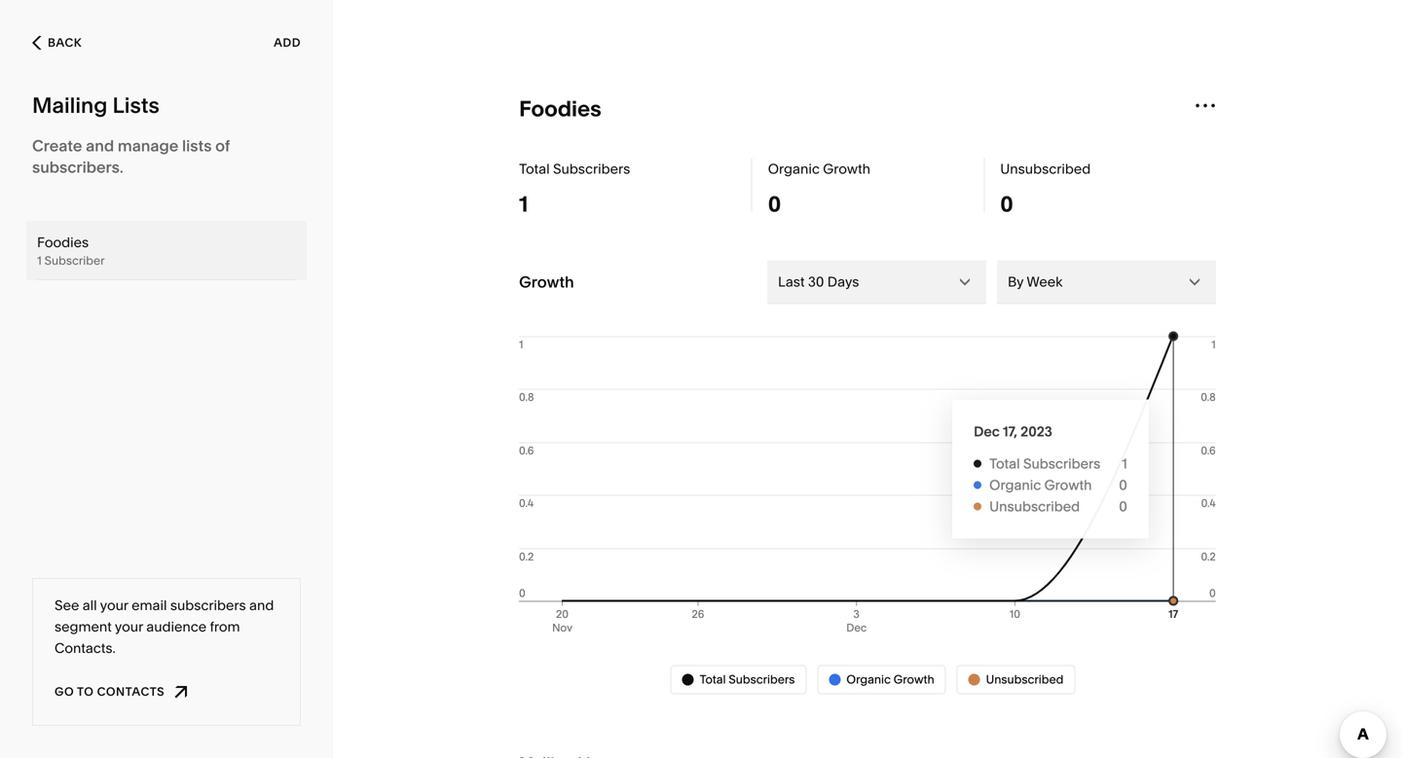 Task type: vqa. For each thing, say whether or not it's contained in the screenshot.
from
yes



Task type: locate. For each thing, give the bounding box(es) containing it.
2 vertical spatial 1
[[1122, 456, 1128, 472]]

2 horizontal spatial growth
[[1045, 477, 1092, 494]]

foodies 1 subscriber
[[37, 234, 105, 268]]

last
[[778, 274, 805, 290]]

from
[[210, 619, 240, 635]]

0 vertical spatial unsubscribed
[[1000, 161, 1091, 177]]

1 vertical spatial 1
[[37, 254, 42, 268]]

dec
[[974, 424, 1000, 440]]

1 horizontal spatial organic growth
[[990, 477, 1092, 494]]

total subscribers
[[519, 161, 630, 177], [990, 456, 1101, 472]]

by
[[1008, 274, 1024, 290]]

mailing lists
[[32, 92, 160, 118]]

0 horizontal spatial foodies
[[37, 234, 89, 251]]

your
[[100, 597, 128, 614], [115, 619, 143, 635]]

0 vertical spatial organic growth
[[768, 161, 871, 177]]

and up subscribers.
[[86, 136, 114, 155]]

add
[[274, 36, 301, 50]]

organic
[[768, 161, 820, 177], [990, 477, 1041, 494]]

30
[[808, 274, 824, 290]]

1 vertical spatial subscribers
[[1023, 456, 1101, 472]]

back button
[[26, 21, 88, 64]]

1 horizontal spatial foodies
[[519, 96, 602, 122]]

1 vertical spatial organic growth
[[990, 477, 1092, 494]]

1 vertical spatial foodies
[[37, 234, 89, 251]]

and right 'subscribers'
[[249, 597, 274, 614]]

go to contacts
[[55, 685, 165, 699]]

organic growth
[[768, 161, 871, 177], [990, 477, 1092, 494]]

growth
[[823, 161, 871, 177], [519, 273, 574, 292], [1045, 477, 1092, 494]]

foodies
[[519, 96, 602, 122], [37, 234, 89, 251]]

1 horizontal spatial total subscribers
[[990, 456, 1101, 472]]

segment
[[55, 619, 112, 635]]

0 horizontal spatial total
[[519, 161, 550, 177]]

1 horizontal spatial and
[[249, 597, 274, 614]]

create and manage lists of subscribers.
[[32, 136, 230, 177]]

unsubscribed
[[1000, 161, 1091, 177], [990, 499, 1080, 515]]

your down email
[[115, 619, 143, 635]]

1 vertical spatial growth
[[519, 273, 574, 292]]

foodies inside foodies 1 subscriber
[[37, 234, 89, 251]]

subscribers.
[[32, 158, 123, 177]]

add button
[[274, 25, 301, 60]]

1 vertical spatial and
[[249, 597, 274, 614]]

0 horizontal spatial and
[[86, 136, 114, 155]]

0 vertical spatial foodies
[[519, 96, 602, 122]]

see all your email subscribers and segment your audience from contacts.
[[55, 597, 274, 657]]

0 vertical spatial and
[[86, 136, 114, 155]]

manage
[[118, 136, 179, 155]]

create
[[32, 136, 82, 155]]

1 horizontal spatial 1
[[519, 191, 528, 217]]

1 horizontal spatial total
[[990, 456, 1020, 472]]

1 inside foodies 1 subscriber
[[37, 254, 42, 268]]

1 horizontal spatial subscribers
[[1023, 456, 1101, 472]]

subscribers
[[553, 161, 630, 177], [1023, 456, 1101, 472]]

foodies for foodies 1 subscriber
[[37, 234, 89, 251]]

0
[[768, 191, 781, 217], [1000, 191, 1014, 217], [1119, 477, 1128, 494], [1119, 499, 1128, 515]]

17,
[[1003, 424, 1018, 440]]

back
[[48, 36, 82, 50]]

1 vertical spatial organic
[[990, 477, 1041, 494]]

0 vertical spatial subscribers
[[553, 161, 630, 177]]

0 horizontal spatial 1
[[37, 254, 42, 268]]

0 vertical spatial growth
[[823, 161, 871, 177]]

and
[[86, 136, 114, 155], [249, 597, 274, 614]]

your right all
[[100, 597, 128, 614]]

contacts.
[[55, 640, 116, 657]]

1
[[519, 191, 528, 217], [37, 254, 42, 268], [1122, 456, 1128, 472]]

week
[[1027, 274, 1063, 290]]

0 vertical spatial total subscribers
[[519, 161, 630, 177]]

total
[[519, 161, 550, 177], [990, 456, 1020, 472]]

mailing
[[32, 92, 107, 118]]

0 vertical spatial organic
[[768, 161, 820, 177]]

audience
[[146, 619, 207, 635]]

days
[[828, 274, 859, 290]]

2 horizontal spatial 1
[[1122, 456, 1128, 472]]

and inside see all your email subscribers and segment your audience from contacts.
[[249, 597, 274, 614]]



Task type: describe. For each thing, give the bounding box(es) containing it.
0 horizontal spatial growth
[[519, 273, 574, 292]]

1 vertical spatial total
[[990, 456, 1020, 472]]

lists
[[112, 92, 160, 118]]

of
[[215, 136, 230, 155]]

0 horizontal spatial total subscribers
[[519, 161, 630, 177]]

2 vertical spatial growth
[[1045, 477, 1092, 494]]

1 vertical spatial total subscribers
[[990, 456, 1101, 472]]

to
[[77, 685, 94, 699]]

1 horizontal spatial growth
[[823, 161, 871, 177]]

0 vertical spatial total
[[519, 161, 550, 177]]

go
[[55, 685, 74, 699]]

go to contacts link
[[55, 675, 165, 710]]

last 30 days button
[[767, 260, 986, 303]]

by week
[[1008, 274, 1063, 290]]

1 vertical spatial your
[[115, 619, 143, 635]]

0 vertical spatial 1
[[519, 191, 528, 217]]

email
[[132, 597, 167, 614]]

subscribers
[[170, 597, 246, 614]]

foodies for foodies
[[519, 96, 602, 122]]

1 vertical spatial unsubscribed
[[990, 499, 1080, 515]]

lists
[[182, 136, 212, 155]]

last 30 days
[[778, 274, 859, 290]]

0 horizontal spatial organic
[[768, 161, 820, 177]]

0 vertical spatial your
[[100, 597, 128, 614]]

1 horizontal spatial organic
[[990, 477, 1041, 494]]

0 horizontal spatial organic growth
[[768, 161, 871, 177]]

and inside create and manage lists of subscribers.
[[86, 136, 114, 155]]

subscriber
[[44, 254, 105, 268]]

dec 17, 2023
[[974, 424, 1053, 440]]

all
[[82, 597, 97, 614]]

2023
[[1021, 424, 1053, 440]]

contacts
[[97, 685, 165, 699]]

see
[[55, 597, 79, 614]]

by week button
[[997, 260, 1216, 303]]

0 horizontal spatial subscribers
[[553, 161, 630, 177]]



